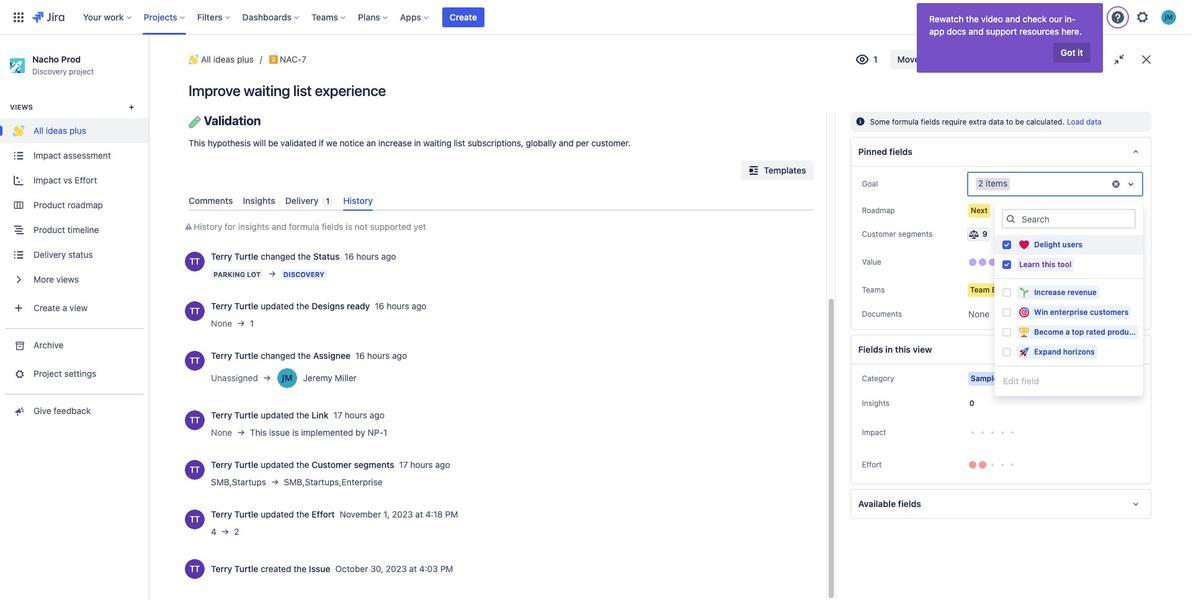 Task type: vqa. For each thing, say whether or not it's contained in the screenshot.
Search all fields
no



Task type: describe. For each thing, give the bounding box(es) containing it.
ago for terry turtle changed the status 16 hours ago
[[381, 251, 396, 262]]

open image
[[1124, 177, 1138, 192]]

insights inside dropdown button
[[862, 399, 890, 408]]

available
[[858, 499, 896, 509]]

np-
[[368, 427, 383, 438]]

to
[[1006, 117, 1013, 127]]

and up the support
[[1005, 14, 1020, 24]]

jira product discovery navigation element
[[0, 35, 149, 601]]

nac-7 link
[[267, 52, 315, 67]]

and left per at top
[[559, 138, 574, 148]]

at for 4:18
[[415, 509, 423, 520]]

jeremy miller
[[303, 373, 357, 383]]

teams inside primary element
[[311, 11, 338, 22]]

terry turtle button for terry turtle changed the status 16 hours ago
[[211, 251, 258, 263]]

hours up 4:18
[[410, 460, 433, 470]]

1 up "history for insights and formula fields is not supported yet"
[[326, 197, 330, 206]]

ago for terry turtle updated the link 17 hours ago
[[370, 410, 385, 421]]

customer.
[[591, 138, 631, 148]]

ready
[[347, 301, 370, 311]]

delivery for delivery status
[[34, 250, 66, 260]]

apps
[[400, 11, 421, 22]]

nac-7
[[280, 54, 307, 65]]

supported
[[370, 221, 411, 232]]

require
[[942, 117, 967, 127]]

parking lot
[[213, 271, 261, 279]]

november
[[340, 509, 381, 520]]

prod
[[61, 54, 81, 65]]

0 horizontal spatial list
[[293, 82, 312, 99]]

nacho
[[32, 54, 59, 65]]

increase
[[1034, 288, 1066, 297]]

turtle for terry turtle changed the assignee 16 hours ago
[[234, 351, 258, 361]]

effort inside popup button
[[862, 460, 882, 470]]

0 horizontal spatial teams button
[[308, 7, 350, 27]]

1 vertical spatial discovery
[[283, 271, 324, 279]]

1 button
[[854, 50, 883, 69]]

impact button
[[858, 426, 890, 441]]

views
[[56, 275, 79, 285]]

settings image
[[1135, 10, 1150, 25]]

impact for assessment
[[34, 150, 61, 161]]

users
[[1062, 240, 1083, 249]]

documents
[[862, 310, 902, 319]]

extra
[[969, 117, 987, 127]]

some
[[870, 117, 890, 127]]

documents button
[[858, 307, 906, 322]]

0 vertical spatial be
[[1015, 117, 1024, 127]]

product roadmap link
[[0, 193, 149, 218]]

terry turtle button for terry turtle updated the designs ready 16 hours ago
[[211, 300, 258, 313]]

the for terry turtle changed the assignee 16 hours ago
[[298, 351, 311, 361]]

learn this tool
[[1019, 260, 1072, 269]]

terry turtle button for unassigned
[[211, 350, 258, 362]]

delivery for delivery
[[285, 195, 319, 206]]

apps button
[[396, 7, 434, 27]]

fields in this view element
[[850, 335, 1151, 365]]

pinned
[[858, 147, 887, 157]]

1 right by
[[383, 427, 387, 438]]

terry turtle button for terry turtle updated the effort november 1, 2023 at 4:18 pm
[[211, 509, 258, 521]]

0 vertical spatial in
[[414, 138, 421, 148]]

terry turtle button for none
[[211, 409, 258, 422]]

project
[[69, 67, 94, 77]]

editor templates image
[[747, 163, 761, 178]]

improve waiting list experience main content
[[0, 0, 1191, 601]]

and right insights
[[272, 221, 287, 232]]

1 horizontal spatial 17
[[399, 460, 408, 470]]

terry turtle button for terry turtle updated the customer segments 17 hours ago
[[211, 459, 258, 472]]

impact for vs
[[34, 175, 61, 186]]

teams inside improve waiting list experience main content
[[862, 285, 885, 295]]

subscriptions,
[[468, 138, 523, 148]]

discovery inside the nacho prod discovery project
[[32, 67, 67, 77]]

:heart: image
[[1019, 240, 1029, 250]]

your profile and settings image
[[1161, 10, 1176, 25]]

2023 for 1,
[[392, 509, 413, 520]]

parking
[[213, 271, 245, 279]]

will
[[253, 138, 266, 148]]

issue
[[309, 564, 330, 574]]

9
[[983, 230, 988, 239]]

filters button
[[193, 7, 235, 27]]

1 horizontal spatial is
[[346, 221, 352, 232]]

project settings image
[[12, 368, 25, 381]]

improve waiting list experience
[[189, 82, 386, 99]]

terry turtle button for terry turtle created the issue october 30, 2023 at 4:03 pm
[[211, 563, 258, 576]]

create for create a view
[[34, 303, 60, 314]]

goal button
[[858, 177, 882, 192]]

customer segments
[[862, 230, 933, 239]]

0 vertical spatial plus
[[237, 54, 254, 65]]

support
[[986, 26, 1017, 37]]

all inside jira product discovery navigation "element"
[[34, 126, 43, 136]]

terry for terry turtle changed the status 16 hours ago
[[211, 251, 232, 262]]

roadmap button
[[858, 204, 899, 218]]

this for this issue is implemented by np-1
[[250, 427, 267, 438]]

:test_tube: image
[[189, 116, 201, 128]]

hours for terry turtle changed the assignee 16 hours ago
[[367, 351, 390, 361]]

team
[[970, 285, 990, 295]]

turtle for terry turtle created the issue october 30, 2023 at 4:03 pm
[[234, 564, 258, 574]]

changed for assignee
[[261, 351, 295, 361]]

2 horizontal spatial ideas
[[1000, 374, 1020, 383]]

1 vertical spatial is
[[292, 427, 299, 438]]

segments inside customer segments popup button
[[898, 230, 933, 239]]

none down team
[[968, 309, 990, 320]]

0 horizontal spatial segments
[[354, 460, 394, 470]]

changed for status
[[261, 251, 295, 262]]

more information about this user image for terry turtle updated the designs ready 16 hours ago
[[185, 302, 205, 321]]

16 for assignee
[[355, 351, 365, 361]]

30,
[[371, 564, 383, 574]]

search field inside improve waiting list experience main content
[[1018, 210, 1135, 228]]

roadmap
[[862, 206, 895, 215]]

primary element
[[7, 0, 945, 34]]

this for this hypothesis will be validated if we notice an increase in waiting list subscriptions, globally and per customer.
[[189, 138, 205, 148]]

0 vertical spatial waiting
[[244, 82, 290, 99]]

value
[[862, 258, 881, 267]]

if
[[319, 138, 324, 148]]

not
[[355, 221, 368, 232]]

revenue
[[1068, 288, 1097, 297]]

effort inside jira product discovery navigation "element"
[[75, 175, 97, 186]]

move
[[898, 54, 920, 65]]

effort button
[[858, 458, 885, 473]]

tab list inside improve waiting list experience main content
[[184, 190, 819, 211]]

this hypothesis will be validated if we notice an increase in waiting list subscriptions, globally and per customer.
[[189, 138, 633, 148]]

product for product roadmap
[[34, 200, 65, 211]]

vs
[[63, 175, 72, 186]]

1 data from the left
[[989, 117, 1004, 127]]

expand
[[1034, 348, 1061, 357]]

become a top rated product
[[1034, 328, 1136, 337]]

delivery status link
[[0, 243, 149, 268]]

more information about this user image for terry turtle updated the link 17 hours ago
[[185, 411, 205, 431]]

pm for october 30, 2023 at 4:03 pm
[[440, 564, 453, 574]]

smb
[[1046, 230, 1063, 239]]

in-
[[1065, 14, 1076, 24]]

terry turtle updated the customer segments 17 hours ago
[[211, 460, 450, 470]]

per
[[576, 138, 589, 148]]

this issue is implemented by np-1
[[250, 427, 387, 438]]

impact vs effort link
[[0, 168, 149, 193]]

1 horizontal spatial ideas
[[213, 54, 235, 65]]

view inside "create a view" popup button
[[70, 303, 88, 314]]

timeline
[[68, 225, 99, 235]]

horizons
[[1063, 348, 1095, 357]]

expand horizons
[[1034, 348, 1095, 357]]

impact vs effort
[[34, 175, 97, 186]]

1 vertical spatial 16
[[375, 301, 384, 311]]

pinned fields
[[858, 147, 913, 157]]

the for terry turtle updated the effort november 1, 2023 at 4:18 pm
[[296, 509, 309, 520]]

1 vertical spatial all ideas plus link
[[0, 119, 149, 144]]

terry for terry turtle changed the assignee 16 hours ago
[[211, 351, 232, 361]]

roadmap
[[68, 200, 103, 211]]

clear image
[[1111, 179, 1121, 189]]

product timeline
[[34, 225, 99, 235]]

win enterprise customers
[[1034, 308, 1129, 317]]

status
[[313, 251, 340, 262]]

7
[[302, 54, 307, 65]]

pm for november 1, 2023 at 4:18 pm
[[445, 509, 458, 520]]

turtle for terry turtle updated the customer segments 17 hours ago
[[234, 460, 258, 470]]

the inside rewatch the video and check our in- app docs and support resources here.
[[966, 14, 979, 24]]

learn
[[1019, 260, 1040, 269]]

terry for terry turtle created the issue october 30, 2023 at 4:03 pm
[[211, 564, 232, 574]]

banner containing your work
[[0, 0, 1191, 35]]

create for create
[[450, 11, 477, 22]]

enterprise
[[998, 230, 1035, 239]]

plans
[[358, 11, 380, 22]]

0 vertical spatial archive
[[1036, 54, 1067, 65]]

project settings
[[34, 369, 96, 379]]

got it button
[[1053, 43, 1091, 63]]

1 horizontal spatial teams button
[[858, 283, 889, 298]]

1 vertical spatial list
[[454, 138, 465, 148]]

view inside fields in this view element
[[913, 344, 932, 355]]



Task type: locate. For each thing, give the bounding box(es) containing it.
info image
[[855, 117, 865, 127]]

updated down issue
[[261, 460, 294, 470]]

turtle for terry turtle updated the designs ready 16 hours ago
[[234, 301, 258, 311]]

0 vertical spatial product
[[34, 200, 65, 211]]

2023 right 30,
[[386, 564, 407, 574]]

0 horizontal spatial customer
[[312, 460, 352, 470]]

1 horizontal spatial segments
[[898, 230, 933, 239]]

be right will
[[268, 138, 278, 148]]

0 vertical spatial changed
[[261, 251, 295, 262]]

2 updated from the top
[[261, 410, 294, 421]]

terry up smb,startups on the bottom left of the page
[[211, 460, 232, 470]]

your work button
[[79, 7, 136, 27]]

1 vertical spatial effort
[[862, 460, 882, 470]]

archive left the it
[[1036, 54, 1067, 65]]

issue
[[269, 427, 290, 438]]

the up smb,startups,enterprise
[[296, 460, 309, 470]]

impact
[[34, 150, 61, 161], [34, 175, 61, 186], [862, 428, 886, 437]]

waiting down nac-
[[244, 82, 290, 99]]

1 vertical spatial be
[[268, 138, 278, 148]]

more information about this user image for terry turtle updated the customer segments 17 hours ago
[[185, 460, 205, 480]]

turtle up unassigned
[[234, 351, 258, 361]]

:rocket: image
[[1019, 348, 1029, 357], [1019, 348, 1029, 357]]

beta
[[992, 285, 1009, 295]]

0 horizontal spatial all
[[34, 126, 43, 136]]

top
[[1072, 328, 1084, 337]]

plus up "impact assessment" link
[[69, 126, 86, 136]]

product down "impact vs effort"
[[34, 200, 65, 211]]

:seedling: image
[[1019, 288, 1029, 298]]

0 vertical spatial 16
[[345, 251, 354, 262]]

0 vertical spatial effort
[[75, 175, 97, 186]]

5 terry from the top
[[211, 460, 232, 470]]

give feedback
[[34, 406, 91, 417]]

6 turtle from the top
[[234, 509, 258, 520]]

none down parking
[[211, 318, 232, 329]]

effort down smb,startups,enterprise
[[312, 509, 335, 520]]

an
[[366, 138, 376, 148]]

0 vertical spatial list
[[293, 82, 312, 99]]

docs
[[947, 26, 966, 37]]

0 horizontal spatial history
[[194, 221, 222, 232]]

delight users
[[1034, 240, 1083, 249]]

validation
[[204, 113, 261, 128]]

0 horizontal spatial all ideas plus link
[[0, 119, 149, 144]]

5 turtle from the top
[[234, 460, 258, 470]]

fields left require
[[921, 117, 940, 127]]

the left link
[[296, 410, 309, 421]]

list
[[293, 82, 312, 99], [454, 138, 465, 148]]

0 horizontal spatial is
[[292, 427, 299, 438]]

a left 'top'
[[1066, 328, 1070, 337]]

updated for 2
[[261, 509, 294, 520]]

smb,startups
[[211, 477, 266, 488]]

for
[[225, 221, 236, 232]]

hours down not
[[356, 251, 379, 262]]

0 vertical spatial all
[[201, 54, 211, 65]]

1 horizontal spatial insights
[[862, 399, 890, 408]]

a for become
[[1066, 328, 1070, 337]]

and down search image
[[969, 26, 984, 37]]

product
[[1108, 328, 1136, 337]]

product up delivery status
[[34, 225, 65, 235]]

archive up project
[[34, 340, 64, 351]]

2 vertical spatial ideas
[[1000, 374, 1020, 383]]

1 updated from the top
[[261, 301, 294, 311]]

archive button left the it
[[1029, 50, 1075, 69]]

:dart: image
[[1019, 308, 1029, 318], [1019, 308, 1029, 318]]

all ideas plus link up improve at the top left of page
[[186, 52, 254, 67]]

updated for smb,startups,enterprise
[[261, 460, 294, 470]]

2 horizontal spatial effort
[[862, 460, 882, 470]]

goal
[[862, 179, 878, 189]]

turtle up lot
[[234, 251, 258, 262]]

create button
[[442, 7, 485, 27]]

updated up issue
[[261, 410, 294, 421]]

a inside popup button
[[62, 303, 67, 314]]

0 horizontal spatial archive button
[[0, 333, 149, 358]]

tool
[[1058, 260, 1072, 269]]

tab list
[[184, 190, 819, 211]]

5 terry turtle button from the top
[[211, 563, 258, 576]]

improve
[[189, 82, 241, 99]]

the left designs
[[296, 301, 309, 311]]

updated down lot
[[261, 301, 294, 311]]

the left video
[[966, 14, 979, 24]]

create a view button
[[0, 296, 149, 321]]

miller
[[335, 373, 357, 383]]

terry for terry turtle updated the designs ready 16 hours ago
[[211, 301, 232, 311]]

3 terry turtle button from the top
[[211, 459, 258, 472]]

4 updated from the top
[[261, 509, 294, 520]]

all ideas plus inside group
[[34, 126, 86, 136]]

1 horizontal spatial in
[[885, 344, 893, 355]]

impact inside popup button
[[862, 428, 886, 437]]

enterprise
[[1050, 308, 1088, 317]]

Search field
[[955, 7, 1079, 27], [1018, 210, 1135, 228]]

turtle down unassigned
[[234, 410, 258, 421]]

more information about this user image
[[185, 411, 205, 431], [185, 460, 205, 480]]

1 vertical spatial pm
[[440, 564, 453, 574]]

customers
[[1090, 308, 1129, 317]]

4 terry turtle button from the top
[[211, 509, 258, 521]]

load
[[1067, 117, 1084, 127]]

1 horizontal spatial create
[[450, 11, 477, 22]]

assignee
[[313, 351, 351, 361]]

turtle for terry turtle updated the link 17 hours ago
[[234, 410, 258, 421]]

1 turtle from the top
[[234, 251, 258, 262]]

more information about this user image for terry turtle changed the assignee 16 hours ago
[[185, 351, 205, 371]]

1 vertical spatial more information about this user image
[[185, 460, 205, 480]]

create inside popup button
[[34, 303, 60, 314]]

7 terry from the top
[[211, 564, 232, 574]]

list down "7"
[[293, 82, 312, 99]]

sample ideas
[[971, 374, 1020, 383]]

0 vertical spatial all ideas plus link
[[186, 52, 254, 67]]

terry up unassigned
[[211, 351, 232, 361]]

terry for terry turtle updated the effort november 1, 2023 at 4:18 pm
[[211, 509, 232, 520]]

give
[[34, 406, 51, 417]]

insights button
[[858, 397, 893, 411]]

impact up "impact vs effort"
[[34, 150, 61, 161]]

2 terry turtle button from the top
[[211, 409, 258, 422]]

formula right some
[[892, 117, 919, 127]]

october
[[335, 564, 368, 574]]

resources
[[1020, 26, 1059, 37]]

insights inside tab list
[[243, 195, 275, 206]]

1 more information about this user image from the top
[[185, 411, 205, 431]]

group
[[0, 87, 149, 328]]

data right load
[[1086, 117, 1102, 127]]

:wave: image
[[13, 126, 24, 137], [13, 126, 24, 137]]

give feedback button
[[0, 399, 149, 424]]

feedback image
[[12, 405, 25, 418]]

:wave: image
[[189, 55, 199, 65], [189, 55, 199, 65]]

we
[[326, 138, 337, 148]]

weighting value image
[[969, 230, 979, 240]]

1 vertical spatial create
[[34, 303, 60, 314]]

terry turtle button
[[211, 251, 258, 263], [211, 300, 258, 313], [211, 459, 258, 472], [211, 509, 258, 521], [211, 563, 258, 576]]

1 horizontal spatial teams
[[862, 285, 885, 295]]

terry up 4
[[211, 509, 232, 520]]

none for terry turtle updated the designs ready 16 hours ago
[[211, 318, 232, 329]]

2 more information about this user image from the top
[[185, 302, 205, 321]]

1 vertical spatial all
[[34, 126, 43, 136]]

banner
[[0, 0, 1191, 35]]

hours right assignee
[[367, 351, 390, 361]]

1 horizontal spatial 2
[[978, 178, 983, 189]]

list left 'subscriptions,'
[[454, 138, 465, 148]]

jira image
[[32, 10, 64, 25], [32, 10, 64, 25]]

turtle for terry turtle updated the effort november 1, 2023 at 4:18 pm
[[234, 509, 258, 520]]

1 vertical spatial product
[[34, 225, 65, 235]]

the left "status"
[[298, 251, 311, 262]]

available fields element
[[850, 490, 1151, 519]]

0 horizontal spatial waiting
[[244, 82, 290, 99]]

value button
[[858, 255, 885, 270]]

6 terry from the top
[[211, 509, 232, 520]]

assessment
[[63, 150, 111, 161]]

group containing all ideas plus
[[0, 87, 149, 328]]

1 vertical spatial teams button
[[858, 283, 889, 298]]

turtle for terry turtle changed the status 16 hours ago
[[234, 251, 258, 262]]

none up smb,startups on the bottom left of the page
[[211, 427, 232, 438]]

history for history
[[343, 195, 373, 206]]

the for terry turtle created the issue october 30, 2023 at 4:03 pm
[[294, 564, 307, 574]]

pm right 4:18
[[445, 509, 458, 520]]

1,
[[383, 509, 390, 520]]

0 vertical spatial search field
[[955, 7, 1079, 27]]

1 more information about this user image from the top
[[185, 252, 205, 272]]

jeremy
[[303, 373, 332, 383]]

1 horizontal spatial data
[[1086, 117, 1102, 127]]

2 more information about this user image from the top
[[185, 460, 205, 480]]

0 vertical spatial archive button
[[1029, 50, 1075, 69]]

plans button
[[354, 7, 393, 27]]

filters
[[197, 11, 222, 22]]

history left for
[[194, 221, 222, 232]]

product
[[34, 200, 65, 211], [34, 225, 65, 235]]

impact left vs
[[34, 175, 61, 186]]

tab list containing comments
[[184, 190, 819, 211]]

2 turtle from the top
[[234, 301, 258, 311]]

0 horizontal spatial plus
[[69, 126, 86, 136]]

2 product from the top
[[34, 225, 65, 235]]

fields
[[858, 344, 883, 355]]

the up jeremy
[[298, 351, 311, 361]]

plus inside jira product discovery navigation "element"
[[69, 126, 86, 136]]

history up not
[[343, 195, 373, 206]]

collapse image
[[1112, 52, 1127, 67]]

link
[[312, 410, 329, 421]]

insights
[[238, 221, 269, 232]]

1 horizontal spatial archive button
[[1029, 50, 1075, 69]]

delivery up "history for insights and formula fields is not supported yet"
[[285, 195, 319, 206]]

at for 4:03
[[409, 564, 417, 574]]

1 vertical spatial formula
[[289, 221, 319, 232]]

project settings button
[[0, 362, 149, 387]]

current project sidebar image
[[135, 50, 163, 74]]

1 horizontal spatial waiting
[[423, 138, 452, 148]]

segments down "np-"
[[354, 460, 394, 470]]

none for terry turtle updated the link 17 hours ago
[[211, 427, 232, 438]]

0 horizontal spatial discovery
[[32, 67, 67, 77]]

terry turtle changed the assignee 16 hours ago
[[211, 351, 407, 361]]

0 vertical spatial a
[[62, 303, 67, 314]]

your
[[83, 11, 102, 22]]

hours for terry turtle changed the status 16 hours ago
[[356, 251, 379, 262]]

terry for terry turtle updated the customer segments 17 hours ago
[[211, 460, 232, 470]]

archive
[[1036, 54, 1067, 65], [34, 340, 64, 351]]

view right fields
[[913, 344, 932, 355]]

product for product timeline
[[34, 225, 65, 235]]

:trophy: image
[[1019, 328, 1029, 338], [1019, 328, 1029, 338]]

0 horizontal spatial this
[[189, 138, 205, 148]]

at left 4:18
[[415, 509, 423, 520]]

delivery inside group
[[34, 250, 66, 260]]

3 turtle from the top
[[234, 351, 258, 361]]

updated for 1
[[261, 301, 294, 311]]

1 horizontal spatial be
[[1015, 117, 1024, 127]]

archive inside jira product discovery navigation "element"
[[34, 340, 64, 351]]

waiting right increase
[[423, 138, 452, 148]]

ago for terry turtle changed the assignee 16 hours ago
[[392, 351, 407, 361]]

0 vertical spatial pm
[[445, 509, 458, 520]]

view down the more views link
[[70, 303, 88, 314]]

pinned fields element
[[850, 137, 1151, 167]]

1 vertical spatial view
[[913, 344, 932, 355]]

0 horizontal spatial be
[[268, 138, 278, 148]]

4:03
[[419, 564, 438, 574]]

1 product from the top
[[34, 200, 65, 211]]

hours
[[356, 251, 379, 262], [387, 301, 409, 311], [367, 351, 390, 361], [345, 410, 367, 421], [410, 460, 433, 470]]

history for insights and formula fields is not supported yet
[[194, 221, 426, 232]]

more information about this user image for terry turtle changed the status 16 hours ago
[[185, 252, 205, 272]]

2 data from the left
[[1086, 117, 1102, 127]]

discovery
[[32, 67, 67, 77], [283, 271, 324, 279]]

turtle up smb,startups on the bottom left of the page
[[234, 460, 258, 470]]

terry for terry turtle updated the link 17 hours ago
[[211, 410, 232, 421]]

effort right vs
[[75, 175, 97, 186]]

0 vertical spatial this
[[189, 138, 205, 148]]

terry turtle button up parking lot
[[211, 251, 258, 263]]

terry up parking
[[211, 251, 232, 262]]

some formula fields require extra data to be calculated. load data
[[870, 117, 1102, 127]]

formula
[[892, 117, 919, 127], [289, 221, 319, 232]]

ideas inside jira product discovery navigation "element"
[[46, 126, 67, 136]]

0 horizontal spatial archive
[[34, 340, 64, 351]]

the for terry turtle updated the customer segments 17 hours ago
[[296, 460, 309, 470]]

4 turtle from the top
[[234, 410, 258, 421]]

0 vertical spatial view
[[70, 303, 88, 314]]

1 terry from the top
[[211, 251, 232, 262]]

terry turtle button up unassigned
[[211, 350, 258, 362]]

history
[[343, 195, 373, 206], [194, 221, 222, 232]]

1 terry turtle button from the top
[[211, 350, 258, 362]]

1 horizontal spatial effort
[[312, 509, 335, 520]]

terry turtle button
[[211, 350, 258, 362], [211, 409, 258, 422]]

2023 for 30,
[[386, 564, 407, 574]]

archive button up 'project settings' button in the bottom of the page
[[0, 333, 149, 358]]

4 more information about this user image from the top
[[185, 510, 205, 530]]

delivery up more
[[34, 250, 66, 260]]

1 vertical spatial insights
[[862, 399, 890, 408]]

5 more information about this user image from the top
[[185, 560, 205, 579]]

2 terry turtle button from the top
[[211, 300, 258, 313]]

is left not
[[346, 221, 352, 232]]

1 changed from the top
[[261, 251, 295, 262]]

changed up lot
[[261, 251, 295, 262]]

1 vertical spatial impact
[[34, 175, 61, 186]]

rewatch the video and check our in- app docs and support resources here.
[[929, 14, 1082, 37]]

this inside fields in this view element
[[895, 344, 911, 355]]

discovery down terry turtle changed the status 16 hours ago
[[283, 271, 324, 279]]

2 changed from the top
[[261, 351, 295, 361]]

settings
[[64, 369, 96, 379]]

0 horizontal spatial teams
[[311, 11, 338, 22]]

more information about this user image
[[185, 252, 205, 272], [185, 302, 205, 321], [185, 351, 205, 371], [185, 510, 205, 530], [185, 560, 205, 579]]

in
[[414, 138, 421, 148], [885, 344, 893, 355]]

views
[[10, 103, 33, 111]]

terry
[[211, 251, 232, 262], [211, 301, 232, 311], [211, 351, 232, 361], [211, 410, 232, 421], [211, 460, 232, 470], [211, 509, 232, 520], [211, 564, 232, 574]]

terry turtle button down unassigned
[[211, 409, 258, 422]]

2 for 2 items
[[978, 178, 983, 189]]

1 inside popup button
[[874, 54, 878, 65]]

0 vertical spatial ideas
[[213, 54, 235, 65]]

0 vertical spatial 17
[[334, 410, 342, 421]]

0 vertical spatial teams button
[[308, 7, 350, 27]]

create right apps dropdown button on the left
[[450, 11, 477, 22]]

work
[[104, 11, 124, 22]]

in right increase
[[414, 138, 421, 148]]

0 horizontal spatial 17
[[334, 410, 342, 421]]

plus
[[237, 54, 254, 65], [69, 126, 86, 136]]

0 vertical spatial 2023
[[392, 509, 413, 520]]

:test_tube: image
[[189, 116, 201, 128]]

hours right ready on the left bottom of page
[[387, 301, 409, 311]]

startups
[[1073, 230, 1105, 239]]

0 vertical spatial formula
[[892, 117, 919, 127]]

1 down lot
[[250, 318, 254, 329]]

updated
[[261, 301, 294, 311], [261, 410, 294, 421], [261, 460, 294, 470], [261, 509, 294, 520]]

check
[[1023, 14, 1047, 24]]

search image
[[960, 12, 970, 22]]

group inside improve waiting list experience main content
[[0, 87, 149, 328]]

fields right pinned
[[889, 147, 913, 157]]

teams button left plans
[[308, 7, 350, 27]]

unassigned
[[211, 373, 258, 383]]

dashboards button
[[239, 7, 304, 27]]

1 vertical spatial waiting
[[423, 138, 452, 148]]

17
[[334, 410, 342, 421], [399, 460, 408, 470]]

1 vertical spatial plus
[[69, 126, 86, 136]]

insights down category popup button
[[862, 399, 890, 408]]

ideas right sample
[[1000, 374, 1020, 383]]

the for terry turtle changed the status 16 hours ago
[[298, 251, 311, 262]]

terry down parking
[[211, 301, 232, 311]]

hours for terry turtle updated the link 17 hours ago
[[345, 410, 367, 421]]

16 right ready on the left bottom of page
[[375, 301, 384, 311]]

teams button up documents
[[858, 283, 889, 298]]

turtle left 'created'
[[234, 564, 258, 574]]

:seedling: image
[[1019, 288, 1029, 298]]

16 right "status"
[[345, 251, 354, 262]]

ideas up improve at the top left of page
[[213, 54, 235, 65]]

pm
[[445, 509, 458, 520], [440, 564, 453, 574]]

create inside button
[[450, 11, 477, 22]]

a for create
[[62, 303, 67, 314]]

1 vertical spatial customer
[[312, 460, 352, 470]]

2 left the 'items'
[[978, 178, 983, 189]]

impact down the insights dropdown button
[[862, 428, 886, 437]]

0 vertical spatial impact
[[34, 150, 61, 161]]

all
[[201, 54, 211, 65], [34, 126, 43, 136]]

1 left the "move"
[[874, 54, 878, 65]]

2 vertical spatial 16
[[355, 351, 365, 361]]

1 horizontal spatial customer
[[862, 230, 896, 239]]

1 horizontal spatial this
[[1042, 260, 1056, 269]]

terry turtle button up 4
[[211, 509, 258, 521]]

more information about this user image for terry turtle updated the effort november 1, 2023 at 4:18 pm
[[185, 510, 205, 530]]

1 vertical spatial history
[[194, 221, 222, 232]]

our
[[1049, 14, 1062, 24]]

0 vertical spatial customer
[[862, 230, 896, 239]]

by
[[356, 427, 365, 438]]

customer up smb,startups,enterprise
[[312, 460, 352, 470]]

close image
[[1139, 52, 1154, 67]]

:heart: image
[[1019, 240, 1029, 250]]

next
[[971, 206, 988, 215]]

in right fields
[[885, 344, 893, 355]]

1 horizontal spatial archive
[[1036, 54, 1067, 65]]

history for history for insights and formula fields is not supported yet
[[194, 221, 222, 232]]

the for terry turtle updated the designs ready 16 hours ago
[[296, 301, 309, 311]]

insights up insights
[[243, 195, 275, 206]]

delivery status
[[34, 250, 93, 260]]

items
[[986, 178, 1008, 189]]

fields left not
[[322, 221, 343, 232]]

all ideas plus up improve at the top left of page
[[201, 54, 254, 65]]

this right fields
[[895, 344, 911, 355]]

delight
[[1034, 240, 1061, 249]]

1 terry turtle button from the top
[[211, 251, 258, 263]]

updated for this issue is implemented by np-1
[[261, 410, 294, 421]]

1 vertical spatial 2023
[[386, 564, 407, 574]]

0 vertical spatial this
[[1042, 260, 1056, 269]]

0 horizontal spatial effort
[[75, 175, 97, 186]]

a down views
[[62, 303, 67, 314]]

1 horizontal spatial all
[[201, 54, 211, 65]]

create down more
[[34, 303, 60, 314]]

0 vertical spatial history
[[343, 195, 373, 206]]

this left issue
[[250, 427, 267, 438]]

0 horizontal spatial all ideas plus
[[34, 126, 86, 136]]

discovery down "nacho"
[[32, 67, 67, 77]]

customer inside customer segments popup button
[[862, 230, 896, 239]]

16 for status
[[345, 251, 354, 262]]

fields right available
[[898, 499, 921, 509]]

the left issue
[[294, 564, 307, 574]]

7 turtle from the top
[[234, 564, 258, 574]]

0 vertical spatial at
[[415, 509, 423, 520]]

2 vertical spatial effort
[[312, 509, 335, 520]]

0 vertical spatial create
[[450, 11, 477, 22]]

is right issue
[[292, 427, 299, 438]]

3 more information about this user image from the top
[[185, 351, 205, 371]]

validated
[[281, 138, 316, 148]]

1 vertical spatial all ideas plus
[[34, 126, 86, 136]]

1 horizontal spatial discovery
[[283, 271, 324, 279]]

4 terry from the top
[[211, 410, 232, 421]]

0 horizontal spatial formula
[[289, 221, 319, 232]]

formula up terry turtle changed the status 16 hours ago
[[289, 221, 319, 232]]

2 for 2
[[234, 527, 239, 537]]

ideas up impact assessment
[[46, 126, 67, 136]]

delivery
[[285, 195, 319, 206], [34, 250, 66, 260]]

1 vertical spatial search field
[[1018, 210, 1135, 228]]

customer segments button
[[858, 227, 936, 242]]

it
[[1078, 47, 1083, 58]]

lot
[[247, 271, 261, 279]]

all ideas plus link up impact assessment
[[0, 119, 149, 144]]

0 horizontal spatial delivery
[[34, 250, 66, 260]]

0 vertical spatial all ideas plus
[[201, 54, 254, 65]]

1 vertical spatial this
[[250, 427, 267, 438]]

effort down impact popup button
[[862, 460, 882, 470]]

0 vertical spatial delivery
[[285, 195, 319, 206]]

0 horizontal spatial ideas
[[46, 126, 67, 136]]

3 updated from the top
[[261, 460, 294, 470]]

3 terry from the top
[[211, 351, 232, 361]]

product roadmap
[[34, 200, 103, 211]]

segments down roadmap dropdown button
[[898, 230, 933, 239]]

1 vertical spatial this
[[895, 344, 911, 355]]

1 horizontal spatial 16
[[355, 351, 365, 361]]

0 horizontal spatial 16
[[345, 251, 354, 262]]

help image
[[1111, 10, 1125, 25]]

effort
[[75, 175, 97, 186], [862, 460, 882, 470], [312, 509, 335, 520]]

2 terry from the top
[[211, 301, 232, 311]]

archive button
[[1029, 50, 1075, 69], [0, 333, 149, 358]]

appswitcher icon image
[[11, 10, 26, 25]]

0 horizontal spatial data
[[989, 117, 1004, 127]]

rewatch
[[929, 14, 964, 24]]

data left to
[[989, 117, 1004, 127]]

the for terry turtle updated the link 17 hours ago
[[296, 410, 309, 421]]

updated down smb,startups on the bottom left of the page
[[261, 509, 294, 520]]

plus up improve at the top left of page
[[237, 54, 254, 65]]



